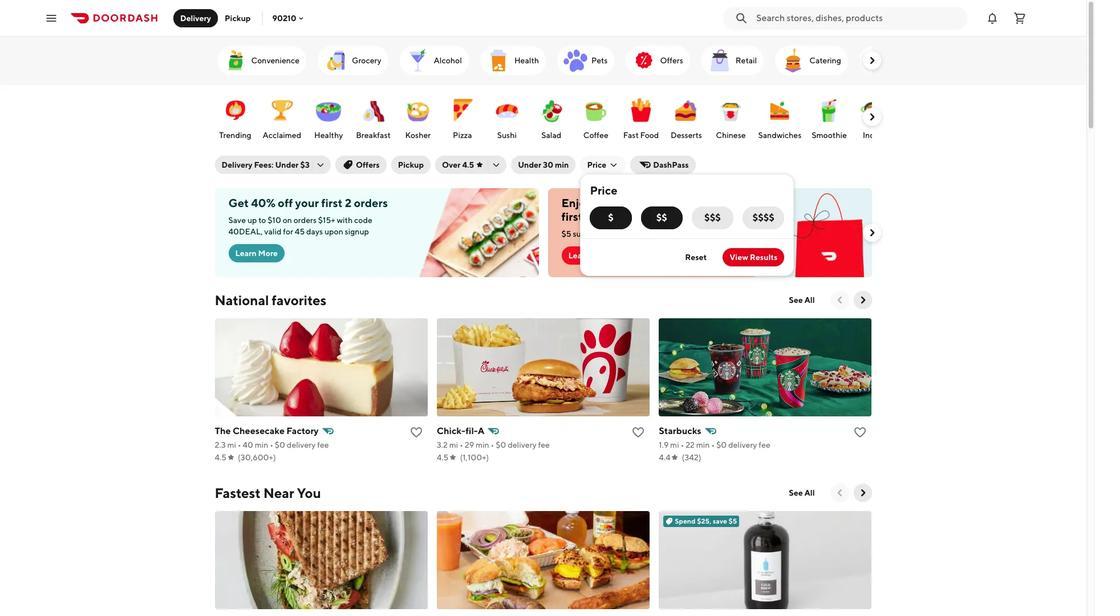 Task type: vqa. For each thing, say whether or not it's contained in the screenshot.
The Salads
no



Task type: describe. For each thing, give the bounding box(es) containing it.
$$$ button
[[692, 207, 734, 229]]

previous button of carousel image
[[835, 487, 846, 499]]

over 4.5 button
[[435, 156, 507, 174]]

0 items, open order cart image
[[1014, 11, 1027, 25]]

see all link for fastest near you
[[783, 484, 822, 502]]

$25,
[[697, 517, 712, 526]]

next button of carousel image for national favorites
[[857, 294, 869, 306]]

offers button
[[335, 156, 387, 174]]

$​0 for factory
[[275, 441, 285, 450]]

code
[[354, 216, 373, 225]]

fastest near you
[[215, 485, 321, 501]]

delivery for delivery fees: under $3
[[222, 160, 253, 169]]

min for the cheesecake factory
[[255, 441, 268, 450]]

price button
[[581, 156, 626, 174]]

$10
[[268, 216, 281, 225]]

for
[[283, 227, 293, 236]]

delivery for delivery
[[180, 13, 211, 23]]

fees:
[[254, 160, 274, 169]]

delivery fees: under $3
[[222, 160, 310, 169]]

more for 40%
[[258, 249, 278, 258]]

breakfast
[[356, 131, 391, 140]]

reset
[[686, 253, 707, 262]]

2.3 mi • 40 min • $​0 delivery fee
[[215, 441, 329, 450]]

3 • from the left
[[460, 441, 463, 450]]

5 • from the left
[[681, 441, 684, 450]]

get 40% off your first 2 orders
[[229, 196, 388, 209]]

chick-
[[437, 426, 466, 437]]

pets link
[[558, 46, 615, 75]]

subtotal
[[573, 229, 603, 239]]

delivery button
[[173, 9, 218, 27]]

1 vertical spatial price
[[590, 184, 618, 197]]

3 mi from the left
[[671, 441, 679, 450]]

trending
[[219, 131, 251, 140]]

fee for chick-fil-a
[[538, 441, 550, 450]]

spend
[[675, 517, 696, 526]]

national favorites
[[215, 292, 327, 308]]

click to add this store to your saved list image for chick-fil-a
[[632, 426, 646, 439]]

kosher
[[405, 131, 431, 140]]

(30,600+)
[[238, 453, 276, 462]]

starbucks
[[659, 426, 702, 437]]

acclaimed link
[[261, 91, 304, 143]]

2
[[345, 196, 352, 209]]

results
[[750, 253, 778, 262]]

view results button
[[723, 248, 785, 267]]

minimum
[[605, 229, 639, 239]]

salad
[[542, 131, 562, 140]]

learn for get 40% off your first 2 orders
[[235, 249, 257, 258]]

save up to $10 on orders $15+ with code 40deal, valid for 45 days upon signup
[[229, 216, 373, 236]]

offers image
[[631, 47, 658, 74]]

$​0 for a
[[496, 441, 506, 450]]

1 under from the left
[[275, 160, 299, 169]]

orders inside save up to $10 on orders $15+ with code 40deal, valid for 45 days upon signup
[[294, 216, 317, 225]]

4 • from the left
[[491, 441, 494, 450]]

required.
[[640, 229, 673, 239]]

to
[[259, 216, 266, 225]]

previous button of carousel image
[[835, 294, 846, 306]]

4.5 for chick-fil-a
[[437, 453, 449, 462]]

22
[[686, 441, 695, 450]]

upon
[[325, 227, 343, 236]]

up
[[248, 216, 257, 225]]

0 vertical spatial first
[[321, 196, 343, 209]]

price inside button
[[587, 160, 607, 169]]

3.2 mi • 29 min • $​0 delivery fee
[[437, 441, 550, 450]]

click to add this store to your saved list image
[[854, 426, 868, 439]]

fee for the cheesecake factory
[[317, 441, 329, 450]]

4.5 inside "button"
[[462, 160, 474, 169]]

trending link
[[216, 91, 255, 143]]

offers inside 'link'
[[661, 56, 684, 65]]

4.5 for the cheesecake factory
[[215, 453, 227, 462]]

45
[[295, 227, 305, 236]]

all for fastest near you
[[805, 488, 815, 498]]

1.9
[[659, 441, 669, 450]]

catering link
[[776, 46, 848, 75]]

grocery image
[[322, 47, 350, 74]]

the
[[215, 426, 231, 437]]

off
[[278, 196, 293, 209]]

catering
[[810, 56, 842, 65]]

national
[[215, 292, 269, 308]]

fastest near you link
[[215, 484, 321, 502]]

health
[[515, 56, 539, 65]]

fast
[[624, 131, 639, 140]]

delivery for starbucks
[[729, 441, 758, 450]]

order.
[[585, 210, 616, 223]]

$15+
[[318, 216, 335, 225]]

cheesecake
[[233, 426, 285, 437]]

$$$
[[705, 212, 721, 223]]

over 4.5
[[442, 160, 474, 169]]

90210 button
[[272, 13, 306, 23]]

over
[[442, 160, 461, 169]]

$
[[608, 212, 614, 223]]

learn more for a
[[569, 251, 611, 260]]

1 horizontal spatial pickup
[[398, 160, 424, 169]]

a
[[594, 196, 600, 209]]

$$$$ button
[[743, 207, 785, 229]]

30
[[543, 160, 554, 169]]

chick-fil-a
[[437, 426, 485, 437]]

0 vertical spatial pickup button
[[218, 9, 258, 27]]

retail image
[[706, 47, 734, 74]]

min for starbucks
[[697, 441, 710, 450]]

desserts
[[671, 131, 702, 140]]

grocery
[[352, 56, 382, 65]]

convenience link
[[217, 46, 306, 75]]

food
[[641, 131, 659, 140]]

see all for fastest near you
[[789, 488, 815, 498]]

see for fastest near you
[[789, 488, 803, 498]]

alcohol image
[[404, 47, 432, 74]]

mi for the
[[227, 441, 236, 450]]

pets image
[[562, 47, 590, 74]]

40
[[243, 441, 253, 450]]



Task type: locate. For each thing, give the bounding box(es) containing it.
0 horizontal spatial your
[[295, 196, 319, 209]]

more down 'valid'
[[258, 249, 278, 258]]

0 vertical spatial all
[[805, 296, 815, 305]]

1 horizontal spatial mi
[[450, 441, 458, 450]]

0 vertical spatial price
[[587, 160, 607, 169]]

min right 22
[[697, 441, 710, 450]]

3 $​0 from the left
[[717, 441, 727, 450]]

learn more for 40%
[[235, 249, 278, 258]]

• right the 29
[[491, 441, 494, 450]]

0 horizontal spatial learn more
[[235, 249, 278, 258]]

see all link left previous button of carousel image
[[783, 484, 822, 502]]

delivery right 22
[[729, 441, 758, 450]]

min inside button
[[555, 160, 569, 169]]

2 next button of carousel image from the top
[[867, 227, 878, 239]]

learn more down 40deal,
[[235, 249, 278, 258]]

next button of carousel image for fastest near you
[[857, 487, 869, 499]]

0 horizontal spatial delivery
[[180, 13, 211, 23]]

fil-
[[466, 426, 478, 437]]

delivery inside "enjoy a $0 delivery fee on your first order."
[[620, 196, 663, 209]]

pickup right "delivery" button
[[225, 13, 251, 23]]

1 vertical spatial see
[[789, 488, 803, 498]]

convenience
[[251, 56, 300, 65]]

0 vertical spatial pickup
[[225, 13, 251, 23]]

2 • from the left
[[270, 441, 273, 450]]

see all for national favorites
[[789, 296, 815, 305]]

1 all from the top
[[805, 296, 815, 305]]

1 vertical spatial offers
[[356, 160, 380, 169]]

0 vertical spatial orders
[[354, 196, 388, 209]]

1 horizontal spatial under
[[518, 160, 542, 169]]

90210
[[272, 13, 297, 23]]

click to add this store to your saved list image left chick-
[[410, 426, 423, 439]]

next button of carousel image right previous button of carousel icon
[[857, 294, 869, 306]]

see all left previous button of carousel image
[[789, 488, 815, 498]]

2 horizontal spatial $​0
[[717, 441, 727, 450]]

1 vertical spatial $5
[[729, 517, 738, 526]]

$5 left "subtotal"
[[562, 229, 572, 239]]

$ button
[[590, 207, 632, 229]]

view results
[[730, 253, 778, 262]]

on inside "enjoy a $0 delivery fee on your first order."
[[684, 196, 698, 209]]

next button of carousel image
[[867, 55, 878, 66], [857, 294, 869, 306], [857, 487, 869, 499]]

1 horizontal spatial learn more
[[569, 251, 611, 260]]

healthy
[[314, 131, 343, 140]]

learn for enjoy a $0 delivery fee on your first order.
[[569, 251, 590, 260]]

see
[[789, 296, 803, 305], [789, 488, 803, 498]]

0 horizontal spatial more
[[258, 249, 278, 258]]

$5 subtotal minimum required.
[[562, 229, 673, 239]]

1 vertical spatial delivery
[[222, 160, 253, 169]]

1 your from the left
[[295, 196, 319, 209]]

1 vertical spatial pickup
[[398, 160, 424, 169]]

next button of carousel image
[[867, 111, 878, 123], [867, 227, 878, 239]]

0 horizontal spatial $5
[[562, 229, 572, 239]]

1 • from the left
[[238, 441, 241, 450]]

orders
[[354, 196, 388, 209], [294, 216, 317, 225]]

your right 'off'
[[295, 196, 319, 209]]

see left previous button of carousel icon
[[789, 296, 803, 305]]

0 horizontal spatial first
[[321, 196, 343, 209]]

orders up code
[[354, 196, 388, 209]]

• left the 29
[[460, 441, 463, 450]]

click to add this store to your saved list image left starbucks at the bottom right of the page
[[632, 426, 646, 439]]

1 vertical spatial see all
[[789, 488, 815, 498]]

delivery
[[620, 196, 663, 209], [287, 441, 316, 450], [508, 441, 537, 450], [729, 441, 758, 450]]

1 vertical spatial on
[[283, 216, 292, 225]]

0 vertical spatial next button of carousel image
[[867, 111, 878, 123]]

factory
[[287, 426, 319, 437]]

indian
[[863, 131, 886, 140]]

see all left previous button of carousel icon
[[789, 296, 815, 305]]

min up (30,600+)
[[255, 441, 268, 450]]

$​0
[[275, 441, 285, 450], [496, 441, 506, 450], [717, 441, 727, 450]]

• right 22
[[712, 441, 715, 450]]

catering image
[[780, 47, 808, 74]]

first
[[321, 196, 343, 209], [562, 210, 583, 223]]

1 vertical spatial orders
[[294, 216, 317, 225]]

open menu image
[[45, 11, 58, 25]]

under left $3
[[275, 160, 299, 169]]

alcohol
[[434, 56, 462, 65]]

offers inside button
[[356, 160, 380, 169]]

$0
[[603, 196, 618, 209]]

2 see all from the top
[[789, 488, 815, 498]]

1 horizontal spatial 4.5
[[437, 453, 449, 462]]

view
[[730, 253, 749, 262]]

more down "subtotal"
[[592, 251, 611, 260]]

$5 right save
[[729, 517, 738, 526]]

delivery for chick-fil-a
[[508, 441, 537, 450]]

0 horizontal spatial mi
[[227, 441, 236, 450]]

$​0 down the cheesecake factory
[[275, 441, 285, 450]]

near
[[263, 485, 294, 501]]

$$$$
[[753, 212, 775, 223]]

enjoy
[[562, 196, 592, 209]]

0 vertical spatial on
[[684, 196, 698, 209]]

0 vertical spatial delivery
[[180, 13, 211, 23]]

click to add this store to your saved list image
[[410, 426, 423, 439], [632, 426, 646, 439]]

all left previous button of carousel icon
[[805, 296, 815, 305]]

1 horizontal spatial $​0
[[496, 441, 506, 450]]

$5
[[562, 229, 572, 239], [729, 517, 738, 526]]

on up for
[[283, 216, 292, 225]]

days
[[306, 227, 323, 236]]

1 next button of carousel image from the top
[[867, 111, 878, 123]]

fast food
[[624, 131, 659, 140]]

health image
[[485, 47, 512, 74]]

2 all from the top
[[805, 488, 815, 498]]

2 see all link from the top
[[783, 484, 822, 502]]

0 horizontal spatial offers
[[356, 160, 380, 169]]

1 vertical spatial pickup button
[[391, 156, 431, 174]]

0 horizontal spatial under
[[275, 160, 299, 169]]

2 see from the top
[[789, 488, 803, 498]]

pickup down kosher at the left
[[398, 160, 424, 169]]

save
[[229, 216, 246, 225]]

0 horizontal spatial on
[[283, 216, 292, 225]]

national favorites link
[[215, 291, 327, 309]]

learn down 40deal,
[[235, 249, 257, 258]]

on
[[684, 196, 698, 209], [283, 216, 292, 225]]

1 horizontal spatial your
[[700, 196, 724, 209]]

1 see all from the top
[[789, 296, 815, 305]]

1 see all link from the top
[[783, 291, 822, 309]]

1 vertical spatial next button of carousel image
[[867, 227, 878, 239]]

0 horizontal spatial pickup
[[225, 13, 251, 23]]

0 horizontal spatial orders
[[294, 216, 317, 225]]

dashpass button
[[631, 156, 696, 174]]

grocery link
[[318, 46, 388, 75]]

0 vertical spatial see all link
[[783, 291, 822, 309]]

(342)
[[682, 453, 702, 462]]

0 vertical spatial offers
[[661, 56, 684, 65]]

1 vertical spatial first
[[562, 210, 583, 223]]

delivery for the cheesecake factory
[[287, 441, 316, 450]]

health link
[[480, 46, 546, 75]]

$​0 right the 29
[[496, 441, 506, 450]]

Store search: begin typing to search for stores available on DoorDash text field
[[757, 12, 961, 24]]

dashpass
[[654, 160, 689, 169]]

1 horizontal spatial first
[[562, 210, 583, 223]]

2 horizontal spatial mi
[[671, 441, 679, 450]]

4.5 down the 3.2
[[437, 453, 449, 462]]

1 horizontal spatial pickup button
[[391, 156, 431, 174]]

pickup button down kosher at the left
[[391, 156, 431, 174]]

0 vertical spatial next button of carousel image
[[867, 55, 878, 66]]

offers right offers image
[[661, 56, 684, 65]]

4.4
[[659, 453, 671, 462]]

1 horizontal spatial on
[[684, 196, 698, 209]]

2 mi from the left
[[450, 441, 458, 450]]

you
[[297, 485, 321, 501]]

all for national favorites
[[805, 296, 815, 305]]

0 horizontal spatial click to add this store to your saved list image
[[410, 426, 423, 439]]

delivery down factory
[[287, 441, 316, 450]]

pets
[[592, 56, 608, 65]]

min right the 29
[[476, 441, 489, 450]]

click to add this store to your saved list image for the cheesecake factory
[[410, 426, 423, 439]]

4.5 down 2.3
[[215, 453, 227, 462]]

1 horizontal spatial click to add this store to your saved list image
[[632, 426, 646, 439]]

1 horizontal spatial orders
[[354, 196, 388, 209]]

see all
[[789, 296, 815, 305], [789, 488, 815, 498]]

next button of carousel image down store search: begin typing to search for stores available on doordash text field on the right top of page
[[867, 55, 878, 66]]

fee for starbucks
[[759, 441, 771, 450]]

under 30 min
[[518, 160, 569, 169]]

see all link left previous button of carousel icon
[[783, 291, 822, 309]]

fastest
[[215, 485, 261, 501]]

mi for chick-
[[450, 441, 458, 450]]

learn more button for a
[[562, 247, 618, 265]]

learn down "subtotal"
[[569, 251, 590, 260]]

learn
[[235, 249, 257, 258], [569, 251, 590, 260]]

see all link
[[783, 291, 822, 309], [783, 484, 822, 502]]

delivery inside button
[[180, 13, 211, 23]]

1 horizontal spatial offers
[[661, 56, 684, 65]]

0 vertical spatial $5
[[562, 229, 572, 239]]

0 horizontal spatial $​0
[[275, 441, 285, 450]]

3.2
[[437, 441, 448, 450]]

valid
[[264, 227, 282, 236]]

0 vertical spatial see all
[[789, 296, 815, 305]]

delivery up $$
[[620, 196, 663, 209]]

offers link
[[626, 46, 690, 75]]

flowers image
[[864, 47, 892, 74]]

0 horizontal spatial learn more button
[[229, 244, 285, 263]]

learn more button for 40%
[[229, 244, 285, 263]]

2 under from the left
[[518, 160, 542, 169]]

chinese
[[716, 131, 746, 140]]

29
[[465, 441, 474, 450]]

orders up 45
[[294, 216, 317, 225]]

• left "40"
[[238, 441, 241, 450]]

offers
[[661, 56, 684, 65], [356, 160, 380, 169]]

coffee
[[584, 131, 609, 140]]

6 • from the left
[[712, 441, 715, 450]]

convenience image
[[222, 47, 249, 74]]

1 horizontal spatial learn
[[569, 251, 590, 260]]

2 $​0 from the left
[[496, 441, 506, 450]]

• left 22
[[681, 441, 684, 450]]

min right 30 on the top of the page
[[555, 160, 569, 169]]

signup
[[345, 227, 369, 236]]

notification bell image
[[986, 11, 1000, 25]]

learn more button down "subtotal"
[[562, 247, 618, 265]]

$​0 right 22
[[717, 441, 727, 450]]

price
[[587, 160, 607, 169], [590, 184, 618, 197]]

1 vertical spatial see all link
[[783, 484, 822, 502]]

2 horizontal spatial 4.5
[[462, 160, 474, 169]]

2 vertical spatial next button of carousel image
[[857, 487, 869, 499]]

first left 2
[[321, 196, 343, 209]]

1 $​0 from the left
[[275, 441, 285, 450]]

retail
[[736, 56, 757, 65]]

• down the cheesecake factory
[[270, 441, 273, 450]]

under 30 min button
[[511, 156, 576, 174]]

1 vertical spatial next button of carousel image
[[857, 294, 869, 306]]

more for a
[[592, 251, 611, 260]]

0 horizontal spatial pickup button
[[218, 9, 258, 27]]

0 horizontal spatial 4.5
[[215, 453, 227, 462]]

pizza
[[453, 131, 472, 140]]

your inside "enjoy a $0 delivery fee on your first order."
[[700, 196, 724, 209]]

see all link for national favorites
[[783, 291, 822, 309]]

your up '$$$'
[[700, 196, 724, 209]]

mi right 2.3
[[227, 441, 236, 450]]

sandwiches
[[759, 131, 802, 140]]

under inside button
[[518, 160, 542, 169]]

see left previous button of carousel image
[[789, 488, 803, 498]]

first inside "enjoy a $0 delivery fee on your first order."
[[562, 210, 583, 223]]

1 see from the top
[[789, 296, 803, 305]]

0 horizontal spatial learn
[[235, 249, 257, 258]]

alcohol link
[[400, 46, 469, 75]]

min
[[555, 160, 569, 169], [255, 441, 268, 450], [476, 441, 489, 450], [697, 441, 710, 450]]

1 horizontal spatial $5
[[729, 517, 738, 526]]

mi right the 3.2
[[450, 441, 458, 450]]

enjoy a $0 delivery fee on your first order.
[[562, 196, 724, 223]]

on right $$ button
[[684, 196, 698, 209]]

1 vertical spatial all
[[805, 488, 815, 498]]

acclaimed
[[263, 131, 301, 140]]

sushi
[[497, 131, 517, 140]]

1 click to add this store to your saved list image from the left
[[410, 426, 423, 439]]

1 horizontal spatial learn more button
[[562, 247, 618, 265]]

get
[[229, 196, 249, 209]]

2 your from the left
[[700, 196, 724, 209]]

with
[[337, 216, 353, 225]]

favorites
[[272, 292, 327, 308]]

1 horizontal spatial delivery
[[222, 160, 253, 169]]

first down enjoy
[[562, 210, 583, 223]]

(1,100+)
[[460, 453, 489, 462]]

40%
[[251, 196, 276, 209]]

0 vertical spatial see
[[789, 296, 803, 305]]

all left previous button of carousel image
[[805, 488, 815, 498]]

learn more down "subtotal"
[[569, 251, 611, 260]]

next button of carousel image right previous button of carousel image
[[857, 487, 869, 499]]

4.5
[[462, 160, 474, 169], [215, 453, 227, 462], [437, 453, 449, 462]]

fee inside "enjoy a $0 delivery fee on your first order."
[[665, 196, 682, 209]]

delivery right the 29
[[508, 441, 537, 450]]

min for chick-fil-a
[[476, 441, 489, 450]]

2 click to add this store to your saved list image from the left
[[632, 426, 646, 439]]

offers down 'breakfast' at top left
[[356, 160, 380, 169]]

smoothie
[[812, 131, 847, 140]]

price down price button
[[590, 184, 618, 197]]

learn more button down 40deal,
[[229, 244, 285, 263]]

pickup button up convenience image
[[218, 9, 258, 27]]

4.5 right over
[[462, 160, 474, 169]]

mi right 1.9
[[671, 441, 679, 450]]

see for national favorites
[[789, 296, 803, 305]]

price down coffee on the top of the page
[[587, 160, 607, 169]]

the cheesecake factory
[[215, 426, 319, 437]]

1 mi from the left
[[227, 441, 236, 450]]

under left 30 on the top of the page
[[518, 160, 542, 169]]

$3
[[300, 160, 310, 169]]

1 horizontal spatial more
[[592, 251, 611, 260]]

more
[[258, 249, 278, 258], [592, 251, 611, 260]]

40deal,
[[229, 227, 263, 236]]

on inside save up to $10 on orders $15+ with code 40deal, valid for 45 days upon signup
[[283, 216, 292, 225]]

$$ button
[[641, 207, 683, 229]]



